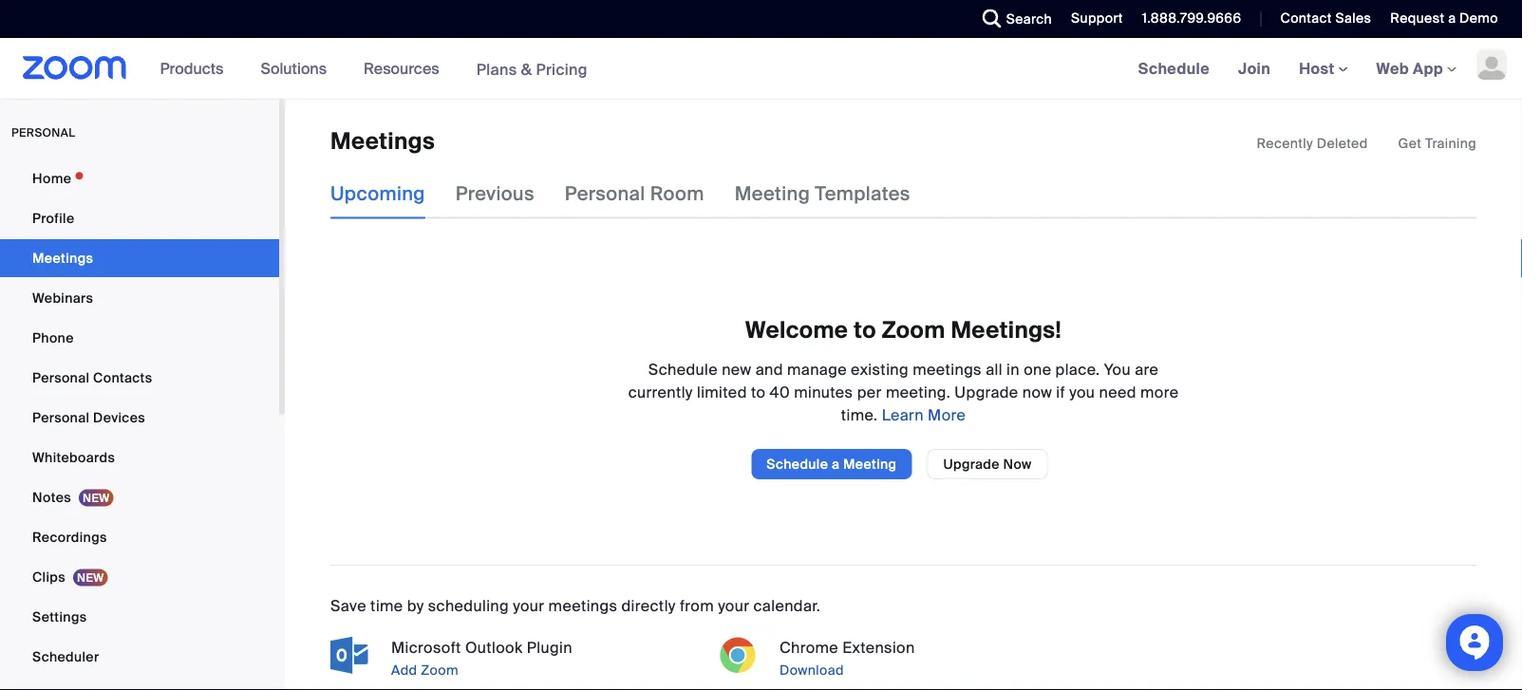 Task type: locate. For each thing, give the bounding box(es) containing it.
1 horizontal spatial a
[[1449, 9, 1456, 27]]

0 horizontal spatial schedule
[[648, 359, 718, 379]]

home link
[[0, 160, 279, 198]]

schedule inside button
[[767, 455, 828, 473]]

1 horizontal spatial your
[[718, 596, 750, 616]]

schedule down the 1.888.799.9666
[[1139, 58, 1210, 78]]

request
[[1391, 9, 1445, 27]]

meeting inside tabs of meeting tab list
[[735, 182, 810, 206]]

upgrade inside schedule new and manage existing meetings all in one place. you are currently limited to 40 minutes per meeting. upgrade now if you need more time.
[[955, 382, 1019, 402]]

0 vertical spatial meetings
[[331, 127, 435, 156]]

webinars link
[[0, 279, 279, 317]]

save
[[331, 596, 367, 616]]

0 horizontal spatial zoom
[[421, 661, 459, 679]]

application containing recently deleted
[[1257, 134, 1477, 153]]

1 horizontal spatial to
[[854, 315, 876, 345]]

1 vertical spatial to
[[751, 382, 766, 402]]

support link
[[1057, 0, 1128, 38], [1071, 9, 1123, 27]]

banner
[[0, 38, 1523, 100]]

1 horizontal spatial meeting
[[843, 455, 897, 473]]

meeting inside schedule a meeting button
[[843, 455, 897, 473]]

personal down phone
[[32, 369, 90, 387]]

get training link
[[1399, 134, 1477, 152]]

0 vertical spatial to
[[854, 315, 876, 345]]

products
[[160, 58, 224, 78]]

0 vertical spatial upgrade
[[955, 382, 1019, 402]]

meetings inside schedule new and manage existing meetings all in one place. you are currently limited to 40 minutes per meeting. upgrade now if you need more time.
[[913, 359, 982, 379]]

meetings link
[[0, 239, 279, 277]]

2 vertical spatial personal
[[32, 409, 90, 426]]

scheduler link
[[0, 638, 279, 676]]

a left demo
[[1449, 9, 1456, 27]]

upgrade down all
[[955, 382, 1019, 402]]

0 horizontal spatial meetings
[[549, 596, 618, 616]]

schedule for schedule
[[1139, 58, 1210, 78]]

schedule
[[1139, 58, 1210, 78], [648, 359, 718, 379], [767, 455, 828, 473]]

0 horizontal spatial meetings
[[32, 249, 93, 267]]

request a demo
[[1391, 9, 1499, 27]]

more
[[1141, 382, 1179, 402]]

your right from
[[718, 596, 750, 616]]

resources
[[364, 58, 439, 78]]

whiteboards link
[[0, 439, 279, 477]]

1 vertical spatial upgrade
[[944, 455, 1000, 473]]

tabs of meeting tab list
[[331, 169, 941, 219]]

schedule down the 40
[[767, 455, 828, 473]]

personal
[[565, 182, 645, 206], [32, 369, 90, 387], [32, 409, 90, 426]]

room
[[650, 182, 704, 206]]

schedule inside schedule new and manage existing meetings all in one place. you are currently limited to 40 minutes per meeting. upgrade now if you need more time.
[[648, 359, 718, 379]]

whiteboards
[[32, 449, 115, 466]]

meetings up meeting.
[[913, 359, 982, 379]]

1 vertical spatial meetings
[[549, 596, 618, 616]]

product information navigation
[[146, 38, 602, 100]]

training
[[1426, 134, 1477, 152]]

0 horizontal spatial to
[[751, 382, 766, 402]]

personal for personal devices
[[32, 409, 90, 426]]

to up existing
[[854, 315, 876, 345]]

banner containing products
[[0, 38, 1523, 100]]

personal inside tabs of meeting tab list
[[565, 182, 645, 206]]

request a demo link
[[1377, 0, 1523, 38], [1391, 9, 1499, 27]]

upgrade left now
[[944, 455, 1000, 473]]

personal left room
[[565, 182, 645, 206]]

profile link
[[0, 199, 279, 237]]

profile
[[32, 209, 75, 227]]

1 vertical spatial a
[[832, 455, 840, 473]]

solutions button
[[261, 38, 335, 99]]

1 vertical spatial zoom
[[421, 661, 459, 679]]

manage
[[787, 359, 847, 379]]

1 horizontal spatial meetings
[[913, 359, 982, 379]]

meeting
[[735, 182, 810, 206], [843, 455, 897, 473]]

personal inside "personal contacts" link
[[32, 369, 90, 387]]

1 vertical spatial meetings
[[32, 249, 93, 267]]

0 horizontal spatial a
[[832, 455, 840, 473]]

your
[[513, 596, 545, 616], [718, 596, 750, 616]]

0 horizontal spatial your
[[513, 596, 545, 616]]

personal menu menu
[[0, 160, 279, 690]]

0 horizontal spatial meeting
[[735, 182, 810, 206]]

app
[[1413, 58, 1444, 78]]

welcome
[[746, 315, 848, 345]]

1 horizontal spatial schedule
[[767, 455, 828, 473]]

2 your from the left
[[718, 596, 750, 616]]

schedule for schedule a meeting
[[767, 455, 828, 473]]

a down minutes
[[832, 455, 840, 473]]

now
[[1003, 455, 1032, 473]]

devices
[[93, 409, 145, 426]]

web app
[[1377, 58, 1444, 78]]

1 vertical spatial schedule
[[648, 359, 718, 379]]

a
[[1449, 9, 1456, 27], [832, 455, 840, 473]]

extension
[[843, 638, 915, 658]]

meeting templates
[[735, 182, 911, 206]]

a inside button
[[832, 455, 840, 473]]

personal devices link
[[0, 399, 279, 437]]

per
[[857, 382, 882, 402]]

1 vertical spatial personal
[[32, 369, 90, 387]]

meetings
[[913, 359, 982, 379], [549, 596, 618, 616]]

1.888.799.9666 button up schedule link
[[1142, 9, 1242, 27]]

0 vertical spatial personal
[[565, 182, 645, 206]]

deleted
[[1317, 134, 1368, 152]]

outlook
[[465, 638, 523, 658]]

products button
[[160, 38, 232, 99]]

search button
[[969, 0, 1057, 38]]

recently deleted
[[1257, 134, 1368, 152]]

web app button
[[1377, 58, 1457, 78]]

meetings for your
[[549, 596, 618, 616]]

contacts
[[93, 369, 152, 387]]

from
[[680, 596, 714, 616]]

zoom up existing
[[882, 315, 946, 345]]

schedule inside meetings navigation
[[1139, 58, 1210, 78]]

application
[[1257, 134, 1477, 153]]

0 vertical spatial a
[[1449, 9, 1456, 27]]

meetings up webinars
[[32, 249, 93, 267]]

microsoft outlook plugin add zoom
[[391, 638, 573, 679]]

meeting down time.
[[843, 455, 897, 473]]

upgrade inside button
[[944, 455, 1000, 473]]

personal up whiteboards
[[32, 409, 90, 426]]

0 vertical spatial schedule
[[1139, 58, 1210, 78]]

meeting left templates on the right of page
[[735, 182, 810, 206]]

to left the 40
[[751, 382, 766, 402]]

1 horizontal spatial meetings
[[331, 127, 435, 156]]

2 horizontal spatial schedule
[[1139, 58, 1210, 78]]

need
[[1099, 382, 1137, 402]]

schedule up the currently
[[648, 359, 718, 379]]

webinars
[[32, 289, 93, 307]]

0 vertical spatial meetings
[[913, 359, 982, 379]]

notes link
[[0, 479, 279, 517]]

download link
[[776, 659, 1088, 682]]

1 vertical spatial meeting
[[843, 455, 897, 473]]

personal for personal contacts
[[32, 369, 90, 387]]

chrome extension download
[[780, 638, 915, 679]]

schedule for schedule new and manage existing meetings all in one place. you are currently limited to 40 minutes per meeting. upgrade now if you need more time.
[[648, 359, 718, 379]]

you
[[1104, 359, 1131, 379]]

now
[[1023, 382, 1053, 402]]

limited
[[697, 382, 747, 402]]

zoom down microsoft
[[421, 661, 459, 679]]

welcome to zoom meetings!
[[746, 315, 1062, 345]]

contact sales link
[[1266, 0, 1377, 38], [1281, 9, 1372, 27]]

0 vertical spatial zoom
[[882, 315, 946, 345]]

resources button
[[364, 38, 448, 99]]

2 vertical spatial schedule
[[767, 455, 828, 473]]

zoom logo image
[[23, 56, 127, 80]]

1.888.799.9666 button
[[1128, 0, 1247, 38], [1142, 9, 1242, 27]]

support
[[1071, 9, 1123, 27]]

schedule a meeting
[[767, 455, 897, 473]]

save time by scheduling your meetings directly from your calendar.
[[331, 596, 821, 616]]

to
[[854, 315, 876, 345], [751, 382, 766, 402]]

1 your from the left
[[513, 596, 545, 616]]

your up plugin
[[513, 596, 545, 616]]

minutes
[[794, 382, 853, 402]]

meetings inside personal menu menu
[[32, 249, 93, 267]]

0 vertical spatial meeting
[[735, 182, 810, 206]]

meetings up plugin
[[549, 596, 618, 616]]

sales
[[1336, 9, 1372, 27]]

profile picture image
[[1477, 49, 1507, 80]]

personal inside personal devices link
[[32, 409, 90, 426]]

meetings up upcoming
[[331, 127, 435, 156]]



Task type: describe. For each thing, give the bounding box(es) containing it.
you
[[1070, 382, 1095, 402]]

recently
[[1257, 134, 1314, 152]]

1 horizontal spatial zoom
[[882, 315, 946, 345]]

schedule new and manage existing meetings all in one place. you are currently limited to 40 minutes per meeting. upgrade now if you need more time.
[[628, 359, 1179, 425]]

a for request
[[1449, 9, 1456, 27]]

plugin
[[527, 638, 573, 658]]

host
[[1299, 58, 1339, 78]]

recordings
[[32, 529, 107, 546]]

one
[[1024, 359, 1052, 379]]

learn
[[882, 405, 924, 425]]

phone link
[[0, 319, 279, 357]]

meetings!
[[951, 315, 1062, 345]]

to inside schedule new and manage existing meetings all in one place. you are currently limited to 40 minutes per meeting. upgrade now if you need more time.
[[751, 382, 766, 402]]

add
[[391, 661, 417, 679]]

&
[[521, 59, 532, 79]]

zoom inside microsoft outlook plugin add zoom
[[421, 661, 459, 679]]

schedule a meeting button
[[752, 449, 912, 479]]

demo
[[1460, 9, 1499, 27]]

place.
[[1056, 359, 1100, 379]]

learn more link
[[878, 405, 966, 425]]

templates
[[815, 182, 911, 206]]

new
[[722, 359, 752, 379]]

host button
[[1299, 58, 1348, 78]]

scheduling
[[428, 596, 509, 616]]

scheduler
[[32, 648, 99, 666]]

home
[[32, 170, 71, 187]]

currently
[[628, 382, 693, 402]]

calendar.
[[754, 596, 821, 616]]

recordings link
[[0, 519, 279, 557]]

1.888.799.9666
[[1142, 9, 1242, 27]]

plans & pricing
[[476, 59, 588, 79]]

1.888.799.9666 button up join at the right top of page
[[1128, 0, 1247, 38]]

personal for personal room
[[565, 182, 645, 206]]

in
[[1007, 359, 1020, 379]]

by
[[407, 596, 424, 616]]

solutions
[[261, 58, 327, 78]]

notes
[[32, 489, 71, 506]]

time
[[371, 596, 403, 616]]

clips link
[[0, 558, 279, 596]]

a for schedule
[[832, 455, 840, 473]]

get training
[[1399, 134, 1477, 152]]

existing
[[851, 359, 909, 379]]

add zoom link
[[388, 659, 700, 682]]

settings
[[32, 608, 87, 626]]

download
[[780, 661, 844, 679]]

if
[[1056, 382, 1066, 402]]

join
[[1239, 58, 1271, 78]]

microsoft
[[391, 638, 461, 658]]

get
[[1399, 134, 1422, 152]]

chrome
[[780, 638, 839, 658]]

all
[[986, 359, 1003, 379]]

meetings for existing
[[913, 359, 982, 379]]

40
[[770, 382, 790, 402]]

personal devices
[[32, 409, 145, 426]]

are
[[1135, 359, 1159, 379]]

personal
[[11, 125, 75, 140]]

previous
[[456, 182, 535, 206]]

upgrade now button
[[927, 449, 1048, 479]]

learn more
[[878, 405, 966, 425]]

directly
[[622, 596, 676, 616]]

plans
[[476, 59, 517, 79]]

more
[[928, 405, 966, 425]]

web
[[1377, 58, 1409, 78]]

schedule link
[[1124, 38, 1224, 99]]

clips
[[32, 568, 65, 586]]

and
[[756, 359, 783, 379]]

phone
[[32, 329, 74, 347]]

contact
[[1281, 9, 1332, 27]]

personal contacts
[[32, 369, 152, 387]]

settings link
[[0, 598, 279, 636]]

meetings navigation
[[1124, 38, 1523, 100]]

meeting.
[[886, 382, 951, 402]]

join link
[[1224, 38, 1285, 99]]

search
[[1007, 10, 1052, 28]]

personal room
[[565, 182, 704, 206]]

personal contacts link
[[0, 359, 279, 397]]

upcoming
[[331, 182, 425, 206]]

recently deleted link
[[1257, 134, 1368, 153]]

pricing
[[536, 59, 588, 79]]



Task type: vqa. For each thing, say whether or not it's contained in the screenshot.
ADMIN
no



